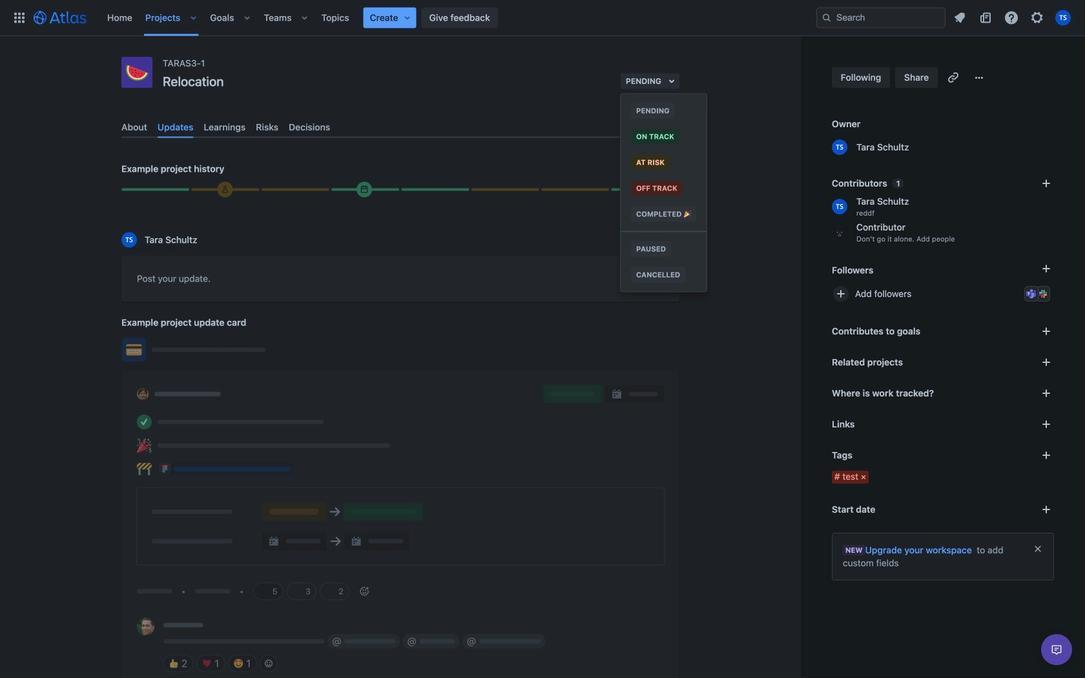 Task type: vqa. For each thing, say whether or not it's contained in the screenshot.
close tag image
yes



Task type: locate. For each thing, give the bounding box(es) containing it.
Main content area, start typing to enter text. text field
[[137, 271, 664, 291]]

None search field
[[817, 7, 946, 28]]

tab list
[[116, 117, 685, 138]]

settings image
[[1030, 10, 1045, 26]]

add a follower image
[[1039, 261, 1055, 277]]

menu
[[621, 94, 707, 292]]

close banner image
[[1033, 544, 1044, 554]]

Search field
[[817, 7, 946, 28]]

banner
[[0, 0, 1086, 36]]

group
[[621, 94, 707, 231], [621, 231, 707, 292]]

open intercom messenger image
[[1049, 642, 1065, 658]]

2 group from the top
[[621, 231, 707, 292]]

help image
[[1004, 10, 1020, 26]]



Task type: describe. For each thing, give the bounding box(es) containing it.
set start date image
[[1039, 502, 1055, 518]]

search image
[[822, 13, 832, 23]]

account image
[[1056, 10, 1071, 26]]

notifications image
[[952, 10, 968, 26]]

1 group from the top
[[621, 94, 707, 231]]

switch to... image
[[12, 10, 27, 26]]

msteams logo showing  channels are connected to this project image
[[1027, 289, 1037, 299]]

add follower image
[[834, 286, 849, 302]]

slack logo showing nan channels are connected to this project image
[[1038, 289, 1049, 299]]

close tag image
[[859, 472, 869, 483]]

top element
[[8, 0, 817, 36]]



